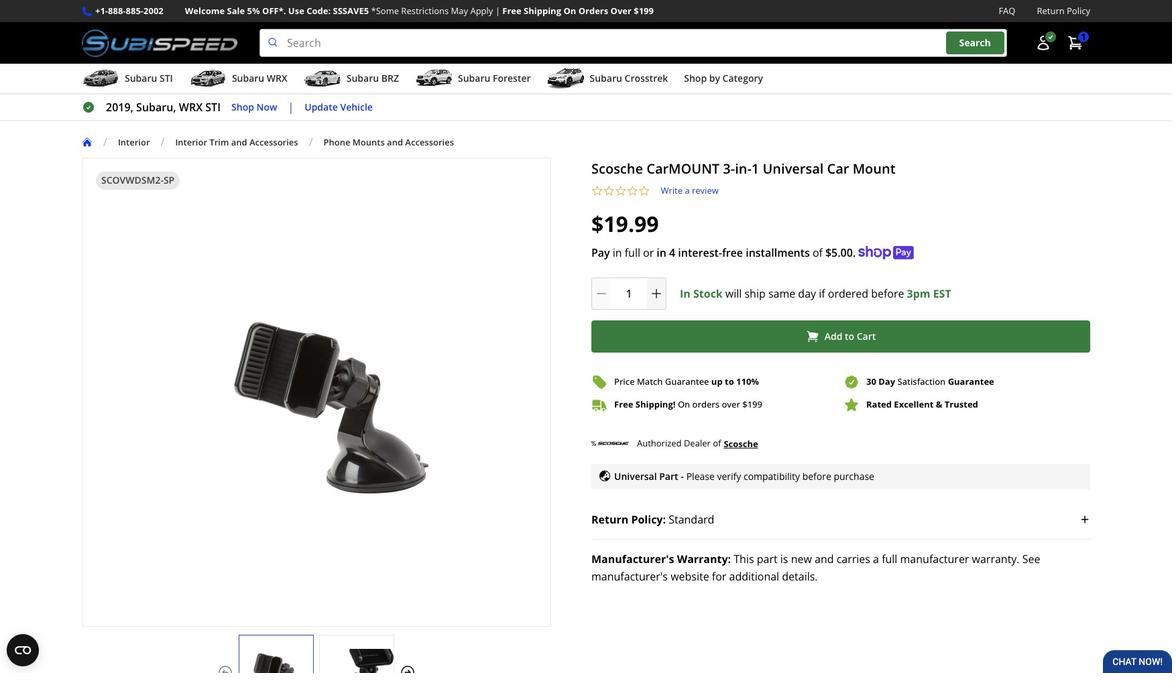 Task type: describe. For each thing, give the bounding box(es) containing it.
1 horizontal spatial of
[[813, 245, 823, 260]]

scosche link
[[724, 436, 759, 451]]

restrictions
[[401, 5, 449, 17]]

welcome
[[185, 5, 225, 17]]

rated
[[867, 399, 892, 411]]

mounts
[[353, 136, 385, 148]]

excellent
[[894, 399, 934, 411]]

installments
[[746, 245, 810, 260]]

interior link up scovwdsm2-sp
[[118, 136, 161, 148]]

this part is new and carries a full manufacturer warranty. see manufacturer's website for additional details.
[[592, 552, 1041, 585]]

open widget image
[[7, 635, 39, 667]]

authorized dealer of scosche
[[637, 437, 759, 450]]

interior link down 2019,
[[118, 136, 150, 148]]

orders
[[693, 399, 720, 411]]

110%
[[737, 376, 759, 388]]

subispeed logo image
[[82, 29, 238, 57]]

+1-888-885-2002 link
[[95, 4, 164, 18]]

car
[[828, 160, 850, 178]]

price
[[615, 376, 635, 388]]

by
[[710, 72, 720, 85]]

part
[[660, 470, 679, 483]]

policy
[[1067, 5, 1091, 17]]

search input field
[[260, 29, 1008, 57]]

subaru wrx button
[[189, 66, 288, 93]]

+1-888-885-2002
[[95, 5, 164, 17]]

authorized
[[637, 437, 682, 450]]

may
[[451, 5, 468, 17]]

for
[[712, 570, 727, 585]]

scosche carmount 3-in-1 universal car mount
[[592, 160, 896, 178]]

a inside this part is new and carries a full manufacturer warranty. see manufacturer's website for additional details.
[[874, 552, 879, 567]]

universal part - please verify compatibility before purchase
[[615, 470, 875, 483]]

1 guarantee from the left
[[665, 376, 709, 388]]

interior for interior
[[118, 136, 150, 148]]

trim
[[210, 136, 229, 148]]

interior trim and accessories
[[175, 136, 298, 148]]

1 in from the left
[[613, 245, 622, 260]]

1 scovwdsm2-sp scosche carmount 3-in-1 universal car mount, image from the left
[[239, 649, 313, 674]]

interest-
[[678, 245, 722, 260]]

accessories for interior trim and accessories
[[250, 136, 298, 148]]

welcome sale 5% off*. use code: sssave5 *some restrictions may apply | free shipping on orders over $199
[[185, 5, 654, 17]]

return policy: standard
[[592, 513, 715, 528]]

885-
[[126, 5, 144, 17]]

1 vertical spatial |
[[288, 100, 294, 115]]

use
[[288, 5, 304, 17]]

subaru for subaru crosstrek
[[590, 72, 622, 85]]

2002
[[144, 5, 164, 17]]

write a review link
[[661, 185, 719, 197]]

2 guarantee from the left
[[948, 376, 995, 388]]

0 horizontal spatial before
[[803, 470, 832, 483]]

carries
[[837, 552, 871, 567]]

cart
[[857, 330, 876, 343]]

shop now
[[231, 100, 277, 113]]

additional
[[730, 570, 780, 585]]

manufacturer's warranty:
[[592, 552, 731, 567]]

subaru crosstrek button
[[547, 66, 668, 93]]

pay in full or in 4 interest-free installments of $5.00 .
[[592, 245, 856, 260]]

2019, subaru, wrx sti
[[106, 100, 221, 115]]

5%
[[247, 5, 260, 17]]

full inside this part is new and carries a full manufacturer warranty. see manufacturer's website for additional details.
[[882, 552, 898, 567]]

scovwdsm2-
[[101, 174, 164, 187]]

est
[[934, 286, 952, 301]]

warranty.
[[972, 552, 1020, 567]]

scosche inside "authorized dealer of scosche"
[[724, 438, 759, 450]]

off*.
[[262, 5, 286, 17]]

forester
[[493, 72, 531, 85]]

add to cart button
[[592, 320, 1091, 353]]

0 vertical spatial $199
[[634, 5, 654, 17]]

category
[[723, 72, 763, 85]]

update
[[305, 100, 338, 113]]

purchase
[[834, 470, 875, 483]]

1 vertical spatial $199
[[743, 399, 763, 411]]

return policy link
[[1037, 4, 1091, 18]]

return for return policy: standard
[[592, 513, 629, 528]]

sp
[[164, 174, 175, 187]]

1 vertical spatial on
[[678, 399, 690, 411]]

scovwdsm2-sp
[[101, 174, 175, 187]]

price match guarantee up to 110%
[[615, 376, 759, 388]]

0 horizontal spatial universal
[[615, 470, 657, 483]]

in-
[[735, 160, 752, 178]]

in
[[680, 286, 691, 301]]

verify
[[717, 470, 741, 483]]

30
[[867, 376, 877, 388]]

/ for interior
[[103, 135, 107, 150]]

sale
[[227, 5, 245, 17]]

faq
[[999, 5, 1016, 17]]

part
[[757, 552, 778, 567]]

add
[[825, 330, 843, 343]]

over
[[611, 5, 632, 17]]

up
[[712, 376, 723, 388]]

trusted
[[945, 399, 979, 411]]

accessories for phone mounts and accessories
[[405, 136, 454, 148]]

shop now link
[[231, 100, 277, 115]]

4
[[670, 245, 676, 260]]

subaru brz
[[347, 72, 399, 85]]

see
[[1023, 552, 1041, 567]]

shop pay image
[[859, 246, 915, 259]]

subaru forester
[[458, 72, 531, 85]]

policy:
[[632, 513, 666, 528]]

subaru for subaru wrx
[[232, 72, 264, 85]]

day
[[799, 286, 816, 301]]

subaru for subaru brz
[[347, 72, 379, 85]]

subaru forester button
[[415, 66, 531, 93]]

shop for shop now
[[231, 100, 254, 113]]

manufacturer
[[901, 552, 970, 567]]

code:
[[307, 5, 331, 17]]

shop for shop by category
[[684, 72, 707, 85]]

0 horizontal spatial 1
[[752, 160, 760, 178]]

subaru sti
[[125, 72, 173, 85]]

pay
[[592, 245, 610, 260]]

manufacturer's
[[592, 552, 675, 567]]



Task type: locate. For each thing, give the bounding box(es) containing it.
2 / from the left
[[161, 135, 165, 150]]

wrx inside subaru wrx 'dropdown button'
[[267, 72, 288, 85]]

to
[[845, 330, 855, 343], [725, 376, 734, 388]]

universal left car
[[763, 160, 824, 178]]

mount
[[853, 160, 896, 178]]

full left the or
[[625, 245, 641, 260]]

in right pay
[[613, 245, 622, 260]]

vehicle
[[340, 100, 373, 113]]

sti down a subaru wrx thumbnail image
[[205, 100, 221, 115]]

1 horizontal spatial universal
[[763, 160, 824, 178]]

1 vertical spatial scosche
[[724, 438, 759, 450]]

update vehicle button
[[305, 100, 373, 115]]

1 horizontal spatial interior
[[175, 136, 207, 148]]

3 subaru from the left
[[347, 72, 379, 85]]

1 horizontal spatial to
[[845, 330, 855, 343]]

free
[[503, 5, 522, 17], [615, 399, 634, 411]]

1 interior from the left
[[118, 136, 150, 148]]

match
[[637, 376, 663, 388]]

return left policy:
[[592, 513, 629, 528]]

is
[[781, 552, 789, 567]]

0 horizontal spatial full
[[625, 245, 641, 260]]

home image
[[82, 137, 93, 148]]

2 accessories from the left
[[405, 136, 454, 148]]

2 subaru from the left
[[232, 72, 264, 85]]

before left 3pm
[[872, 286, 905, 301]]

a inside the write a review link
[[685, 185, 690, 197]]

add to cart
[[825, 330, 876, 343]]

of inside "authorized dealer of scosche"
[[713, 437, 721, 450]]

0 horizontal spatial wrx
[[179, 100, 203, 115]]

1 / from the left
[[103, 135, 107, 150]]

subaru left forester
[[458, 72, 491, 85]]

search
[[960, 36, 991, 49]]

to right up
[[725, 376, 734, 388]]

1 subaru from the left
[[125, 72, 157, 85]]

0 horizontal spatial sti
[[160, 72, 173, 85]]

0 vertical spatial return
[[1037, 5, 1065, 17]]

day
[[879, 376, 896, 388]]

subaru brz button
[[304, 66, 399, 93]]

1 vertical spatial full
[[882, 552, 898, 567]]

0 horizontal spatial and
[[231, 136, 247, 148]]

0 vertical spatial of
[[813, 245, 823, 260]]

0 horizontal spatial to
[[725, 376, 734, 388]]

sti inside dropdown button
[[160, 72, 173, 85]]

1 horizontal spatial on
[[678, 399, 690, 411]]

a subaru wrx thumbnail image image
[[189, 69, 227, 89]]

1 vertical spatial before
[[803, 470, 832, 483]]

wrx
[[267, 72, 288, 85], [179, 100, 203, 115]]

0 horizontal spatial scovwdsm2-sp scosche carmount 3-in-1 universal car mount, image
[[239, 649, 313, 674]]

1 vertical spatial of
[[713, 437, 721, 450]]

and inside this part is new and carries a full manufacturer warranty. see manufacturer's website for additional details.
[[815, 552, 834, 567]]

a right write
[[685, 185, 690, 197]]

on
[[564, 5, 576, 17], [678, 399, 690, 411]]

1 horizontal spatial wrx
[[267, 72, 288, 85]]

empty star image
[[592, 185, 603, 197], [603, 185, 615, 197], [615, 185, 627, 197], [627, 185, 639, 197]]

1 horizontal spatial $199
[[743, 399, 763, 411]]

phone
[[324, 136, 351, 148]]

1 vertical spatial wrx
[[179, 100, 203, 115]]

0 vertical spatial a
[[685, 185, 690, 197]]

scosche
[[592, 160, 643, 178], [724, 438, 759, 450]]

subaru wrx
[[232, 72, 288, 85]]

scosche up empty star icon
[[592, 160, 643, 178]]

same
[[769, 286, 796, 301]]

review
[[692, 185, 719, 197]]

1 vertical spatial to
[[725, 376, 734, 388]]

$19.99
[[592, 209, 659, 238]]

+1-
[[95, 5, 108, 17]]

*some
[[371, 5, 399, 17]]

rated excellent & trusted
[[867, 399, 979, 411]]

brz
[[382, 72, 399, 85]]

ordered
[[828, 286, 869, 301]]

shop inside shop now link
[[231, 100, 254, 113]]

0 vertical spatial to
[[845, 330, 855, 343]]

shipping!
[[636, 399, 676, 411]]

1 horizontal spatial return
[[1037, 5, 1065, 17]]

a subaru crosstrek thumbnail image image
[[547, 69, 585, 89]]

1 horizontal spatial in
[[657, 245, 667, 260]]

subaru sti button
[[82, 66, 173, 93]]

0 vertical spatial wrx
[[267, 72, 288, 85]]

0 vertical spatial scosche
[[592, 160, 643, 178]]

shop left now
[[231, 100, 254, 113]]

1 vertical spatial free
[[615, 399, 634, 411]]

1 horizontal spatial guarantee
[[948, 376, 995, 388]]

universal left part
[[615, 470, 657, 483]]

1 horizontal spatial /
[[161, 135, 165, 150]]

None number field
[[592, 277, 667, 310]]

1 horizontal spatial |
[[496, 5, 500, 17]]

3-
[[723, 160, 735, 178]]

30 day satisfaction guarantee
[[867, 376, 995, 388]]

2 interior from the left
[[175, 136, 207, 148]]

faq link
[[999, 4, 1016, 18]]

ship
[[745, 286, 766, 301]]

before left purchase
[[803, 470, 832, 483]]

subaru up shop now
[[232, 72, 264, 85]]

stock
[[694, 286, 723, 301]]

decrement image
[[595, 287, 608, 300]]

and for trim
[[231, 136, 247, 148]]

now
[[257, 100, 277, 113]]

subaru left brz
[[347, 72, 379, 85]]

orders
[[579, 5, 609, 17]]

1 horizontal spatial and
[[387, 136, 403, 148]]

button image
[[1036, 35, 1052, 51]]

before
[[872, 286, 905, 301], [803, 470, 832, 483]]

1 horizontal spatial accessories
[[405, 136, 454, 148]]

search button
[[946, 32, 1005, 54]]

subaru,
[[136, 100, 176, 115]]

subaru for subaru forester
[[458, 72, 491, 85]]

0 horizontal spatial free
[[503, 5, 522, 17]]

1 horizontal spatial full
[[882, 552, 898, 567]]

shop by category button
[[684, 66, 763, 93]]

and right the mounts
[[387, 136, 403, 148]]

4 empty star image from the left
[[627, 185, 639, 197]]

shop left by
[[684, 72, 707, 85]]

in left "4" at the top right of the page
[[657, 245, 667, 260]]

interior left trim
[[175, 136, 207, 148]]

1 vertical spatial sti
[[205, 100, 221, 115]]

a right carries
[[874, 552, 879, 567]]

interior link
[[118, 136, 161, 148], [118, 136, 150, 148]]

0 vertical spatial before
[[872, 286, 905, 301]]

0 horizontal spatial shop
[[231, 100, 254, 113]]

0 horizontal spatial on
[[564, 5, 576, 17]]

will
[[726, 286, 742, 301]]

1 horizontal spatial scovwdsm2-sp scosche carmount 3-in-1 universal car mount, image
[[320, 649, 394, 674]]

accessories right the mounts
[[405, 136, 454, 148]]

scosche image
[[592, 434, 629, 453]]

phone mounts and accessories
[[324, 136, 454, 148]]

0 vertical spatial sti
[[160, 72, 173, 85]]

/ for interior trim and accessories
[[161, 135, 165, 150]]

2 horizontal spatial and
[[815, 552, 834, 567]]

0 horizontal spatial $199
[[634, 5, 654, 17]]

wrx down a subaru wrx thumbnail image
[[179, 100, 203, 115]]

interior for interior trim and accessories
[[175, 136, 207, 148]]

wrx up now
[[267, 72, 288, 85]]

0 horizontal spatial return
[[592, 513, 629, 528]]

5 subaru from the left
[[590, 72, 622, 85]]

0 vertical spatial 1
[[1081, 30, 1087, 43]]

manufacturer's
[[592, 570, 668, 585]]

update vehicle
[[305, 100, 373, 113]]

/ down 2019, subaru, wrx sti
[[161, 135, 165, 150]]

/ left phone
[[309, 135, 313, 150]]

scovwdsm2-sp scosche carmount 3-in-1 universal car mount, image
[[239, 649, 313, 674], [320, 649, 394, 674]]

1 horizontal spatial shop
[[684, 72, 707, 85]]

a subaru sti thumbnail image image
[[82, 69, 119, 89]]

0 horizontal spatial interior
[[118, 136, 150, 148]]

to right add at the right of page
[[845, 330, 855, 343]]

shop
[[684, 72, 707, 85], [231, 100, 254, 113]]

or
[[643, 245, 654, 260]]

of right 'dealer'
[[713, 437, 721, 450]]

interior trim and accessories link
[[175, 136, 309, 148], [175, 136, 298, 148]]

3 / from the left
[[309, 135, 313, 150]]

full right carries
[[882, 552, 898, 567]]

1 horizontal spatial a
[[874, 552, 879, 567]]

subaru for subaru sti
[[125, 72, 157, 85]]

1 vertical spatial 1
[[752, 160, 760, 178]]

0 vertical spatial on
[[564, 5, 576, 17]]

please
[[687, 470, 715, 483]]

subaru up subaru,
[[125, 72, 157, 85]]

/
[[103, 135, 107, 150], [161, 135, 165, 150], [309, 135, 313, 150]]

1 vertical spatial return
[[592, 513, 629, 528]]

guarantee up trusted
[[948, 376, 995, 388]]

guarantee up free shipping! on orders over $199
[[665, 376, 709, 388]]

write a review
[[661, 185, 719, 197]]

in
[[613, 245, 622, 260], [657, 245, 667, 260]]

0 horizontal spatial of
[[713, 437, 721, 450]]

1 accessories from the left
[[250, 136, 298, 148]]

this
[[734, 552, 754, 567]]

website
[[671, 570, 710, 585]]

| right now
[[288, 100, 294, 115]]

0 horizontal spatial /
[[103, 135, 107, 150]]

1 vertical spatial shop
[[231, 100, 254, 113]]

1 horizontal spatial free
[[615, 399, 634, 411]]

3pm
[[907, 286, 931, 301]]

3 empty star image from the left
[[615, 185, 627, 197]]

interior down 2019,
[[118, 136, 150, 148]]

0 vertical spatial full
[[625, 245, 641, 260]]

1 inside button
[[1081, 30, 1087, 43]]

2 empty star image from the left
[[603, 185, 615, 197]]

0 horizontal spatial a
[[685, 185, 690, 197]]

sssave5
[[333, 5, 369, 17]]

shop by category
[[684, 72, 763, 85]]

and
[[231, 136, 247, 148], [387, 136, 403, 148], [815, 552, 834, 567]]

return left policy
[[1037, 5, 1065, 17]]

empty star image
[[639, 185, 650, 197]]

1 horizontal spatial sti
[[205, 100, 221, 115]]

0 horizontal spatial scosche
[[592, 160, 643, 178]]

subaru crosstrek
[[590, 72, 668, 85]]

0 vertical spatial free
[[503, 5, 522, 17]]

1 down policy
[[1081, 30, 1087, 43]]

subaru left crosstrek
[[590, 72, 622, 85]]

1 horizontal spatial before
[[872, 286, 905, 301]]

1 vertical spatial universal
[[615, 470, 657, 483]]

subaru inside 'dropdown button'
[[232, 72, 264, 85]]

0 vertical spatial universal
[[763, 160, 824, 178]]

1 horizontal spatial 1
[[1081, 30, 1087, 43]]

details.
[[782, 570, 818, 585]]

1 button
[[1061, 30, 1091, 56]]

0 vertical spatial shop
[[684, 72, 707, 85]]

2 horizontal spatial /
[[309, 135, 313, 150]]

free shipping! on orders over $199
[[615, 399, 763, 411]]

go to right image image
[[400, 665, 416, 674]]

0 horizontal spatial accessories
[[250, 136, 298, 148]]

sti up 2019, subaru, wrx sti
[[160, 72, 173, 85]]

and for mounts
[[387, 136, 403, 148]]

a subaru forester thumbnail image image
[[415, 69, 453, 89]]

write
[[661, 185, 683, 197]]

0 horizontal spatial in
[[613, 245, 622, 260]]

888-
[[108, 5, 126, 17]]

2 scovwdsm2-sp scosche carmount 3-in-1 universal car mount, image from the left
[[320, 649, 394, 674]]

/ for phone mounts and accessories
[[309, 135, 313, 150]]

free
[[722, 245, 743, 260]]

/ right home image
[[103, 135, 107, 150]]

1 right 3-
[[752, 160, 760, 178]]

to inside add to cart button
[[845, 330, 855, 343]]

new
[[791, 552, 812, 567]]

4 subaru from the left
[[458, 72, 491, 85]]

0 vertical spatial |
[[496, 5, 500, 17]]

free right apply
[[503, 5, 522, 17]]

1 horizontal spatial scosche
[[724, 438, 759, 450]]

crosstrek
[[625, 72, 668, 85]]

0 horizontal spatial guarantee
[[665, 376, 709, 388]]

interior
[[118, 136, 150, 148], [175, 136, 207, 148]]

-
[[681, 470, 684, 483]]

return for return policy
[[1037, 5, 1065, 17]]

scosche up the universal part - please verify compatibility before purchase on the right
[[724, 438, 759, 450]]

| right apply
[[496, 5, 500, 17]]

accessories down now
[[250, 136, 298, 148]]

and right new on the bottom of the page
[[815, 552, 834, 567]]

shipping
[[524, 5, 562, 17]]

1 empty star image from the left
[[592, 185, 603, 197]]

universal
[[763, 160, 824, 178], [615, 470, 657, 483]]

1 vertical spatial a
[[874, 552, 879, 567]]

and right trim
[[231, 136, 247, 148]]

of
[[813, 245, 823, 260], [713, 437, 721, 450]]

shop inside shop by category dropdown button
[[684, 72, 707, 85]]

a subaru brz thumbnail image image
[[304, 69, 341, 89]]

increment image
[[650, 287, 663, 300]]

of left $5.00
[[813, 245, 823, 260]]

2 in from the left
[[657, 245, 667, 260]]

free down price
[[615, 399, 634, 411]]

0 horizontal spatial |
[[288, 100, 294, 115]]



Task type: vqa. For each thing, say whether or not it's contained in the screenshot.
Category
yes



